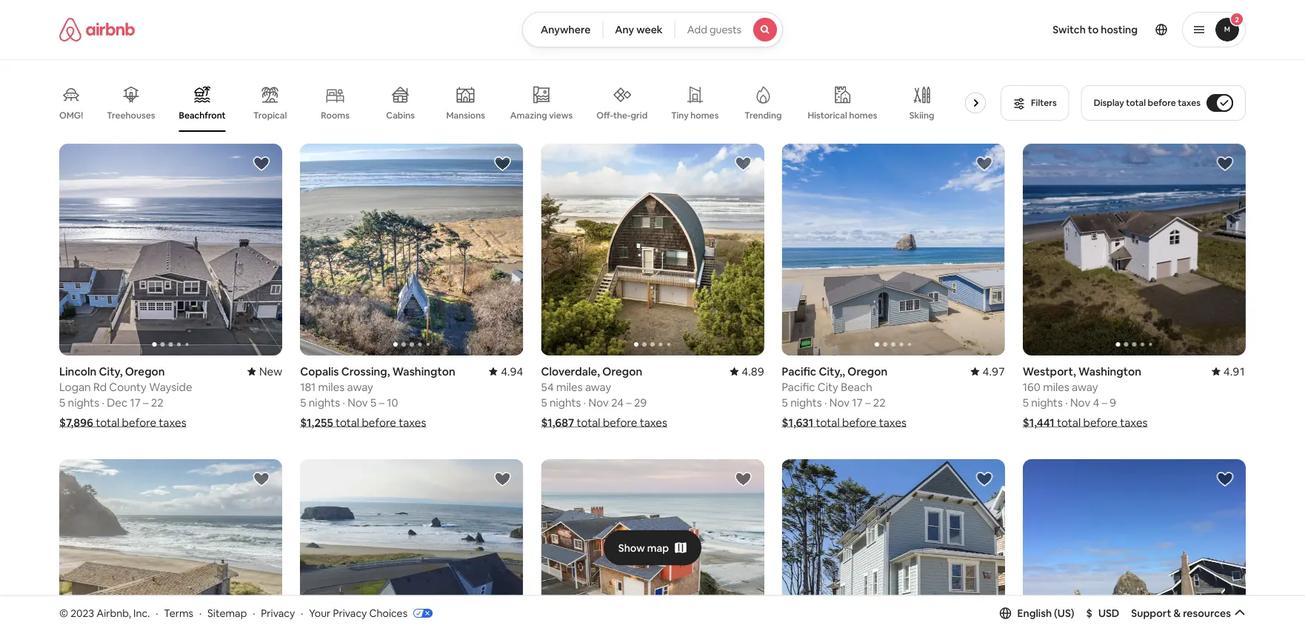 Task type: locate. For each thing, give the bounding box(es) containing it.
tropical
[[253, 110, 287, 121]]

usd
[[1099, 607, 1120, 620]]

hosting
[[1101, 23, 1138, 36]]

· left 4
[[1066, 395, 1068, 410]]

· left the 24
[[584, 395, 586, 410]]

oregon up county
[[125, 364, 165, 379]]

total right $1,631
[[816, 415, 840, 430]]

5 up $1,631
[[782, 395, 788, 410]]

away up the 24
[[585, 380, 612, 394]]

17 down county
[[130, 395, 141, 410]]

away
[[585, 380, 612, 394], [347, 380, 373, 394], [1072, 380, 1099, 394]]

away inside westport, washington 160 miles away 5 nights · nov 4 – 9 $1,441 total before taxes
[[1072, 380, 1099, 394]]

display
[[1094, 97, 1125, 109]]

away inside cloverdale, oregon 54 miles away 5 nights · nov 24 – 29 $1,687 total before taxes
[[585, 380, 612, 394]]

away up 4
[[1072, 380, 1099, 394]]

before inside lincoln city, oregon logan rd county wayside 5 nights · dec 17 – 22 $7,896 total before taxes
[[122, 415, 156, 430]]

display total before taxes button
[[1082, 85, 1246, 121]]

miles down westport,
[[1043, 380, 1070, 394]]

1 privacy from the left
[[261, 607, 295, 620]]

5 inside 'pacific city,, oregon pacific city beach 5 nights · nov 17 – 22 $1,631 total before taxes'
[[782, 395, 788, 410]]

2 oregon from the left
[[603, 364, 643, 379]]

2 away from the left
[[347, 380, 373, 394]]

3 miles from the left
[[1043, 380, 1070, 394]]

2
[[1235, 14, 1240, 24]]

nights inside lincoln city, oregon logan rd county wayside 5 nights · dec 17 – 22 $7,896 total before taxes
[[68, 395, 99, 410]]

5 down 160 at bottom right
[[1023, 395, 1029, 410]]

0 vertical spatial pacific
[[782, 364, 817, 379]]

– inside cloverdale, oregon 54 miles away 5 nights · nov 24 – 29 $1,687 total before taxes
[[626, 395, 632, 410]]

miles inside cloverdale, oregon 54 miles away 5 nights · nov 24 – 29 $1,687 total before taxes
[[556, 380, 583, 394]]

privacy left your
[[261, 607, 295, 620]]

oregon inside cloverdale, oregon 54 miles away 5 nights · nov 24 – 29 $1,687 total before taxes
[[603, 364, 643, 379]]

· left the dec
[[102, 395, 104, 410]]

homes right historical
[[849, 109, 878, 121]]

1 horizontal spatial 22
[[873, 395, 886, 410]]

beach
[[841, 380, 873, 394]]

$1,687
[[541, 415, 574, 430]]

– left 10
[[379, 395, 385, 410]]

washington up 10
[[393, 364, 456, 379]]

filters button
[[1001, 85, 1070, 121]]

oregon inside lincoln city, oregon logan rd county wayside 5 nights · dec 17 – 22 $7,896 total before taxes
[[125, 364, 165, 379]]

–
[[143, 395, 149, 410], [626, 395, 632, 410], [379, 395, 385, 410], [865, 395, 871, 410], [1102, 395, 1108, 410]]

0 horizontal spatial 22
[[151, 395, 164, 410]]

total inside westport, washington 160 miles away 5 nights · nov 4 – 9 $1,441 total before taxes
[[1057, 415, 1081, 430]]

· inside cloverdale, oregon 54 miles away 5 nights · nov 24 – 29 $1,687 total before taxes
[[584, 395, 586, 410]]

city,,
[[819, 364, 846, 379]]

homes right the tiny
[[691, 110, 719, 121]]

1 oregon from the left
[[125, 364, 165, 379]]

0 horizontal spatial privacy
[[261, 607, 295, 620]]

your privacy choices
[[309, 607, 408, 620]]

29
[[634, 395, 647, 410]]

total inside cloverdale, oregon 54 miles away 5 nights · nov 24 – 29 $1,687 total before taxes
[[577, 415, 601, 430]]

1 washington from the left
[[393, 364, 456, 379]]

before inside copalis crossing, washington 181 miles away 5 nights · nov 5 – 10 $1,255 total before taxes
[[362, 415, 396, 430]]

– left 9
[[1102, 395, 1108, 410]]

before down beach
[[843, 415, 877, 430]]

miles for 54
[[556, 380, 583, 394]]

nov left 4
[[1071, 395, 1091, 410]]

total right display
[[1127, 97, 1146, 109]]

before down 4
[[1084, 415, 1118, 430]]

1 5 from the left
[[59, 395, 65, 410]]

add to wishlist: pacific beach, washington image
[[976, 471, 994, 488]]

add to wishlist: cloverdale, oregon image
[[735, 155, 753, 173]]

0 horizontal spatial miles
[[318, 380, 345, 394]]

oregon up the 24
[[603, 364, 643, 379]]

181
[[300, 380, 316, 394]]

add to wishlist: lincoln city, oregon image
[[253, 155, 271, 173]]

support
[[1132, 607, 1172, 620]]

privacy
[[261, 607, 295, 620], [333, 607, 367, 620]]

nights down the logan
[[68, 395, 99, 410]]

before down 10
[[362, 415, 396, 430]]

off-the-grid
[[597, 109, 648, 121]]

4.94 out of 5 average rating image
[[489, 364, 523, 379]]

0 horizontal spatial homes
[[691, 110, 719, 121]]

taxes
[[1178, 97, 1201, 109], [159, 415, 186, 430], [640, 415, 668, 430], [399, 415, 426, 430], [879, 415, 907, 430], [1121, 415, 1148, 430]]

$1,631
[[782, 415, 814, 430]]

group
[[59, 74, 1017, 132], [59, 144, 282, 356], [300, 144, 523, 356], [541, 144, 764, 356], [782, 144, 1005, 356], [1023, 144, 1246, 356], [59, 460, 282, 631], [300, 460, 523, 631], [541, 460, 764, 631], [782, 460, 1005, 631], [1023, 460, 1246, 631]]

17 down beach
[[852, 395, 863, 410]]

1 miles from the left
[[556, 380, 583, 394]]

$7,896
[[59, 415, 93, 430]]

new
[[259, 364, 282, 379]]

skiing
[[910, 110, 935, 121]]

cloverdale,
[[541, 364, 600, 379]]

2 17 from the left
[[852, 395, 863, 410]]

4.89 out of 5 average rating image
[[730, 364, 764, 379]]

show map
[[619, 541, 669, 555]]

your privacy choices link
[[309, 607, 433, 621]]

away down crossing,
[[347, 380, 373, 394]]

4.89
[[742, 364, 764, 379]]

None search field
[[522, 12, 783, 47]]

4.94
[[501, 364, 523, 379]]

pacific left the city
[[782, 380, 816, 394]]

any week
[[615, 23, 663, 36]]

0 horizontal spatial oregon
[[125, 364, 165, 379]]

before
[[1148, 97, 1176, 109], [122, 415, 156, 430], [603, 415, 638, 430], [362, 415, 396, 430], [843, 415, 877, 430], [1084, 415, 1118, 430]]

homes
[[849, 109, 878, 121], [691, 110, 719, 121]]

1 away from the left
[[585, 380, 612, 394]]

miles inside westport, washington 160 miles away 5 nights · nov 4 – 9 $1,441 total before taxes
[[1043, 380, 1070, 394]]

3 away from the left
[[1072, 380, 1099, 394]]

1 nov from the left
[[589, 395, 609, 410]]

houseboats
[[967, 109, 1017, 121]]

3 nov from the left
[[830, 395, 850, 410]]

miles down copalis
[[318, 380, 345, 394]]

2 washington from the left
[[1079, 364, 1142, 379]]

· left your
[[301, 607, 303, 620]]

2 horizontal spatial oregon
[[848, 364, 888, 379]]

before right display
[[1148, 97, 1176, 109]]

total right $1,255
[[336, 415, 359, 430]]

3 5 from the left
[[300, 395, 306, 410]]

terms
[[164, 607, 193, 620]]

your
[[309, 607, 331, 620]]

(us)
[[1055, 607, 1075, 620]]

views
[[549, 109, 573, 121]]

– inside 'pacific city,, oregon pacific city beach 5 nights · nov 17 – 22 $1,631 total before taxes'
[[865, 395, 871, 410]]

5 5 from the left
[[782, 395, 788, 410]]

1 horizontal spatial oregon
[[603, 364, 643, 379]]

total inside lincoln city, oregon logan rd county wayside 5 nights · dec 17 – 22 $7,896 total before taxes
[[96, 415, 120, 430]]

3 nights from the left
[[309, 395, 340, 410]]

4.91
[[1224, 364, 1246, 379]]

nov inside westport, washington 160 miles away 5 nights · nov 4 – 9 $1,441 total before taxes
[[1071, 395, 1091, 410]]

nov down the city
[[830, 395, 850, 410]]

2 5 from the left
[[541, 395, 547, 410]]

5 down the logan
[[59, 395, 65, 410]]

54
[[541, 380, 554, 394]]

1 22 from the left
[[151, 395, 164, 410]]

washington inside westport, washington 160 miles away 5 nights · nov 4 – 9 $1,441 total before taxes
[[1079, 364, 1142, 379]]

total right $1,441
[[1057, 415, 1081, 430]]

– inside westport, washington 160 miles away 5 nights · nov 4 – 9 $1,441 total before taxes
[[1102, 395, 1108, 410]]

2 horizontal spatial away
[[1072, 380, 1099, 394]]

add guests button
[[675, 12, 783, 47]]

5 nights from the left
[[1032, 395, 1063, 410]]

5 down 54
[[541, 395, 547, 410]]

nights
[[68, 395, 99, 410], [550, 395, 581, 410], [309, 395, 340, 410], [791, 395, 822, 410], [1032, 395, 1063, 410]]

city
[[818, 380, 839, 394]]

$1,255
[[300, 415, 333, 430]]

4 nov from the left
[[1071, 395, 1091, 410]]

6 5 from the left
[[1023, 395, 1029, 410]]

nights inside cloverdale, oregon 54 miles away 5 nights · nov 24 – 29 $1,687 total before taxes
[[550, 395, 581, 410]]

before down the dec
[[122, 415, 156, 430]]

1 horizontal spatial washington
[[1079, 364, 1142, 379]]

0 horizontal spatial washington
[[393, 364, 456, 379]]

lincoln city, oregon logan rd county wayside 5 nights · dec 17 – 22 $7,896 total before taxes
[[59, 364, 192, 430]]

miles down cloverdale,
[[556, 380, 583, 394]]

5 – from the left
[[1102, 395, 1108, 410]]

tiny homes
[[672, 110, 719, 121]]

switch
[[1053, 23, 1086, 36]]

taxes inside button
[[1178, 97, 1201, 109]]

1 vertical spatial pacific
[[782, 380, 816, 394]]

1 nights from the left
[[68, 395, 99, 410]]

nights up $1,255
[[309, 395, 340, 410]]

1 horizontal spatial privacy
[[333, 607, 367, 620]]

none search field containing anywhere
[[522, 12, 783, 47]]

5 down 181
[[300, 395, 306, 410]]

0 horizontal spatial 17
[[130, 395, 141, 410]]

homes for historical homes
[[849, 109, 878, 121]]

miles inside copalis crossing, washington 181 miles away 5 nights · nov 5 – 10 $1,255 total before taxes
[[318, 380, 345, 394]]

profile element
[[801, 0, 1246, 59]]

1 – from the left
[[143, 395, 149, 410]]

1 horizontal spatial 17
[[852, 395, 863, 410]]

before down the 24
[[603, 415, 638, 430]]

nov left the 24
[[589, 395, 609, 410]]

away for cloverdale,
[[585, 380, 612, 394]]

1 17 from the left
[[130, 395, 141, 410]]

homes for tiny homes
[[691, 110, 719, 121]]

total
[[1127, 97, 1146, 109], [96, 415, 120, 430], [577, 415, 601, 430], [336, 415, 359, 430], [816, 415, 840, 430], [1057, 415, 1081, 430]]

3 – from the left
[[379, 395, 385, 410]]

· down crossing,
[[343, 395, 345, 410]]

cloverdale, oregon 54 miles away 5 nights · nov 24 – 29 $1,687 total before taxes
[[541, 364, 668, 430]]

9
[[1110, 395, 1117, 410]]

2 nights from the left
[[550, 395, 581, 410]]

logan
[[59, 380, 91, 394]]

new place to stay image
[[247, 364, 282, 379]]

privacy right your
[[333, 607, 367, 620]]

english (us)
[[1018, 607, 1075, 620]]

add
[[687, 23, 708, 36]]

1 pacific from the top
[[782, 364, 817, 379]]

oregon inside 'pacific city,, oregon pacific city beach 5 nights · nov 17 – 22 $1,631 total before taxes'
[[848, 364, 888, 379]]

5 left 10
[[370, 395, 377, 410]]

nov down crossing,
[[348, 395, 368, 410]]

pacific left city,,
[[782, 364, 817, 379]]

historical
[[808, 109, 848, 121]]

0 horizontal spatial away
[[347, 380, 373, 394]]

– down county
[[143, 395, 149, 410]]

switch to hosting
[[1053, 23, 1138, 36]]

5
[[59, 395, 65, 410], [541, 395, 547, 410], [300, 395, 306, 410], [370, 395, 377, 410], [782, 395, 788, 410], [1023, 395, 1029, 410]]

historical homes
[[808, 109, 878, 121]]

nights up $1,441
[[1032, 395, 1063, 410]]

nights up $1,631
[[791, 395, 822, 410]]

off-
[[597, 109, 614, 121]]

2 22 from the left
[[873, 395, 886, 410]]

the-
[[614, 109, 631, 121]]

privacy link
[[261, 607, 295, 620]]

4 5 from the left
[[370, 395, 377, 410]]

nights up $1,687
[[550, 395, 581, 410]]

· right terms link
[[199, 607, 202, 620]]

· down the city
[[825, 395, 827, 410]]

nights inside copalis crossing, washington 181 miles away 5 nights · nov 5 – 10 $1,255 total before taxes
[[309, 395, 340, 410]]

trending
[[745, 110, 782, 121]]

terms link
[[164, 607, 193, 620]]

pacific
[[782, 364, 817, 379], [782, 380, 816, 394]]

washington up 9
[[1079, 364, 1142, 379]]

washington inside copalis crossing, washington 181 miles away 5 nights · nov 5 – 10 $1,255 total before taxes
[[393, 364, 456, 379]]

3 oregon from the left
[[848, 364, 888, 379]]

add to wishlist: bandon, oregon image
[[494, 471, 512, 488]]

total right $1,687
[[577, 415, 601, 430]]

1 horizontal spatial away
[[585, 380, 612, 394]]

nov
[[589, 395, 609, 410], [348, 395, 368, 410], [830, 395, 850, 410], [1071, 395, 1091, 410]]

inc.
[[133, 607, 150, 620]]

2 miles from the left
[[318, 380, 345, 394]]

total down the dec
[[96, 415, 120, 430]]

2 nov from the left
[[348, 395, 368, 410]]

amazing
[[510, 109, 547, 121]]

resources
[[1184, 607, 1232, 620]]

oregon up beach
[[848, 364, 888, 379]]

1 horizontal spatial miles
[[556, 380, 583, 394]]

nov inside copalis crossing, washington 181 miles away 5 nights · nov 5 – 10 $1,255 total before taxes
[[348, 395, 368, 410]]

4 nights from the left
[[791, 395, 822, 410]]

– down beach
[[865, 395, 871, 410]]

2 – from the left
[[626, 395, 632, 410]]

5 inside westport, washington 160 miles away 5 nights · nov 4 – 9 $1,441 total before taxes
[[1023, 395, 1029, 410]]

county
[[109, 380, 147, 394]]

away inside copalis crossing, washington 181 miles away 5 nights · nov 5 – 10 $1,255 total before taxes
[[347, 380, 373, 394]]

2 horizontal spatial miles
[[1043, 380, 1070, 394]]

– right the 24
[[626, 395, 632, 410]]

add to wishlist: copalis crossing, washington image
[[494, 155, 512, 173]]

1 horizontal spatial homes
[[849, 109, 878, 121]]

beachfront
[[179, 110, 226, 121]]

4 – from the left
[[865, 395, 871, 410]]



Task type: describe. For each thing, give the bounding box(es) containing it.
rooms
[[321, 110, 350, 121]]

add to wishlist: pacific city,, oregon image
[[976, 155, 994, 173]]

$ usd
[[1087, 607, 1120, 620]]

· right "inc." at the left bottom of page
[[156, 607, 158, 620]]

oregon for lincoln city, oregon
[[125, 364, 165, 379]]

– inside lincoln city, oregon logan rd county wayside 5 nights · dec 17 – 22 $7,896 total before taxes
[[143, 395, 149, 410]]

wayside
[[149, 380, 192, 394]]

display total before taxes
[[1094, 97, 1201, 109]]

22 inside lincoln city, oregon logan rd county wayside 5 nights · dec 17 – 22 $7,896 total before taxes
[[151, 395, 164, 410]]

map
[[647, 541, 669, 555]]

$1,441
[[1023, 415, 1055, 430]]

switch to hosting link
[[1044, 14, 1147, 45]]

airbnb,
[[97, 607, 131, 620]]

sitemap
[[208, 607, 247, 620]]

· inside westport, washington 160 miles away 5 nights · nov 4 – 9 $1,441 total before taxes
[[1066, 395, 1068, 410]]

taxes inside 'pacific city,, oregon pacific city beach 5 nights · nov 17 – 22 $1,631 total before taxes'
[[879, 415, 907, 430]]

2 pacific from the top
[[782, 380, 816, 394]]

2 privacy from the left
[[333, 607, 367, 620]]

week
[[637, 23, 663, 36]]

treehouses
[[107, 110, 155, 121]]

filters
[[1032, 97, 1057, 109]]

before inside westport, washington 160 miles away 5 nights · nov 4 – 9 $1,441 total before taxes
[[1084, 415, 1118, 430]]

5 inside lincoln city, oregon logan rd county wayside 5 nights · dec 17 – 22 $7,896 total before taxes
[[59, 395, 65, 410]]

add guests
[[687, 23, 742, 36]]

nov inside 'pacific city,, oregon pacific city beach 5 nights · nov 17 – 22 $1,631 total before taxes'
[[830, 395, 850, 410]]

nov inside cloverdale, oregon 54 miles away 5 nights · nov 24 – 29 $1,687 total before taxes
[[589, 395, 609, 410]]

© 2023 airbnb, inc. ·
[[59, 607, 158, 620]]

taxes inside westport, washington 160 miles away 5 nights · nov 4 – 9 $1,441 total before taxes
[[1121, 415, 1148, 430]]

sitemap link
[[208, 607, 247, 620]]

4.97
[[983, 364, 1005, 379]]

support & resources button
[[1132, 607, 1246, 620]]

any
[[615, 23, 634, 36]]

show
[[619, 541, 645, 555]]

anywhere
[[541, 23, 591, 36]]

· inside copalis crossing, washington 181 miles away 5 nights · nov 5 – 10 $1,255 total before taxes
[[343, 395, 345, 410]]

4.97 out of 5 average rating image
[[971, 364, 1005, 379]]

&
[[1174, 607, 1181, 620]]

dec
[[107, 395, 128, 410]]

4
[[1093, 395, 1100, 410]]

pacific city,, oregon pacific city beach 5 nights · nov 17 – 22 $1,631 total before taxes
[[782, 364, 907, 430]]

· left privacy 'link'
[[253, 607, 255, 620]]

support & resources
[[1132, 607, 1232, 620]]

group containing amazing views
[[59, 74, 1017, 132]]

17 inside 'pacific city,, oregon pacific city beach 5 nights · nov 17 – 22 $1,631 total before taxes'
[[852, 395, 863, 410]]

guests
[[710, 23, 742, 36]]

add to wishlist: neskowin, oregon image
[[253, 471, 271, 488]]

24
[[611, 395, 624, 410]]

$
[[1087, 607, 1093, 620]]

show map button
[[604, 530, 702, 566]]

4.91 out of 5 average rating image
[[1212, 364, 1246, 379]]

before inside button
[[1148, 97, 1176, 109]]

before inside cloverdale, oregon 54 miles away 5 nights · nov 24 – 29 $1,687 total before taxes
[[603, 415, 638, 430]]

taxes inside copalis crossing, washington 181 miles away 5 nights · nov 5 – 10 $1,255 total before taxes
[[399, 415, 426, 430]]

away for westport,
[[1072, 380, 1099, 394]]

taxes inside cloverdale, oregon 54 miles away 5 nights · nov 24 – 29 $1,687 total before taxes
[[640, 415, 668, 430]]

any week button
[[603, 12, 676, 47]]

add to wishlist: cannon beach, oregon image
[[1217, 471, 1235, 488]]

©
[[59, 607, 68, 620]]

22 inside 'pacific city,, oregon pacific city beach 5 nights · nov 17 – 22 $1,631 total before taxes'
[[873, 395, 886, 410]]

mansions
[[446, 110, 485, 121]]

to
[[1088, 23, 1099, 36]]

grid
[[631, 109, 648, 121]]

miles for 160
[[1043, 380, 1070, 394]]

nights inside 'pacific city,, oregon pacific city beach 5 nights · nov 17 – 22 $1,631 total before taxes'
[[791, 395, 822, 410]]

choices
[[369, 607, 408, 620]]

17 inside lincoln city, oregon logan rd county wayside 5 nights · dec 17 – 22 $7,896 total before taxes
[[130, 395, 141, 410]]

5 inside cloverdale, oregon 54 miles away 5 nights · nov 24 – 29 $1,687 total before taxes
[[541, 395, 547, 410]]

terms · sitemap · privacy ·
[[164, 607, 303, 620]]

oregon for pacific city,, oregon
[[848, 364, 888, 379]]

add to wishlist: westport, washington image
[[1217, 155, 1235, 173]]

· inside 'pacific city,, oregon pacific city beach 5 nights · nov 17 – 22 $1,631 total before taxes'
[[825, 395, 827, 410]]

westport, washington 160 miles away 5 nights · nov 4 – 9 $1,441 total before taxes
[[1023, 364, 1148, 430]]

– inside copalis crossing, washington 181 miles away 5 nights · nov 5 – 10 $1,255 total before taxes
[[379, 395, 385, 410]]

· inside lincoln city, oregon logan rd county wayside 5 nights · dec 17 – 22 $7,896 total before taxes
[[102, 395, 104, 410]]

copalis crossing, washington 181 miles away 5 nights · nov 5 – 10 $1,255 total before taxes
[[300, 364, 456, 430]]

total inside button
[[1127, 97, 1146, 109]]

2 button
[[1183, 12, 1246, 47]]

total inside 'pacific city,, oregon pacific city beach 5 nights · nov 17 – 22 $1,631 total before taxes'
[[816, 415, 840, 430]]

rd
[[93, 380, 107, 394]]

amazing views
[[510, 109, 573, 121]]

add to wishlist: lincoln city, oregon image
[[735, 471, 753, 488]]

total inside copalis crossing, washington 181 miles away 5 nights · nov 5 – 10 $1,255 total before taxes
[[336, 415, 359, 430]]

english
[[1018, 607, 1052, 620]]

2023
[[71, 607, 94, 620]]

anywhere button
[[522, 12, 603, 47]]

omg!
[[59, 110, 83, 121]]

english (us) button
[[1000, 607, 1075, 620]]

lincoln
[[59, 364, 97, 379]]

westport,
[[1023, 364, 1077, 379]]

tiny
[[672, 110, 689, 121]]

160
[[1023, 380, 1041, 394]]

crossing,
[[341, 364, 390, 379]]

before inside 'pacific city,, oregon pacific city beach 5 nights · nov 17 – 22 $1,631 total before taxes'
[[843, 415, 877, 430]]

nights inside westport, washington 160 miles away 5 nights · nov 4 – 9 $1,441 total before taxes
[[1032, 395, 1063, 410]]

taxes inside lincoln city, oregon logan rd county wayside 5 nights · dec 17 – 22 $7,896 total before taxes
[[159, 415, 186, 430]]

cabins
[[386, 110, 415, 121]]

copalis
[[300, 364, 339, 379]]



Task type: vqa. For each thing, say whether or not it's contained in the screenshot.
$1,010
no



